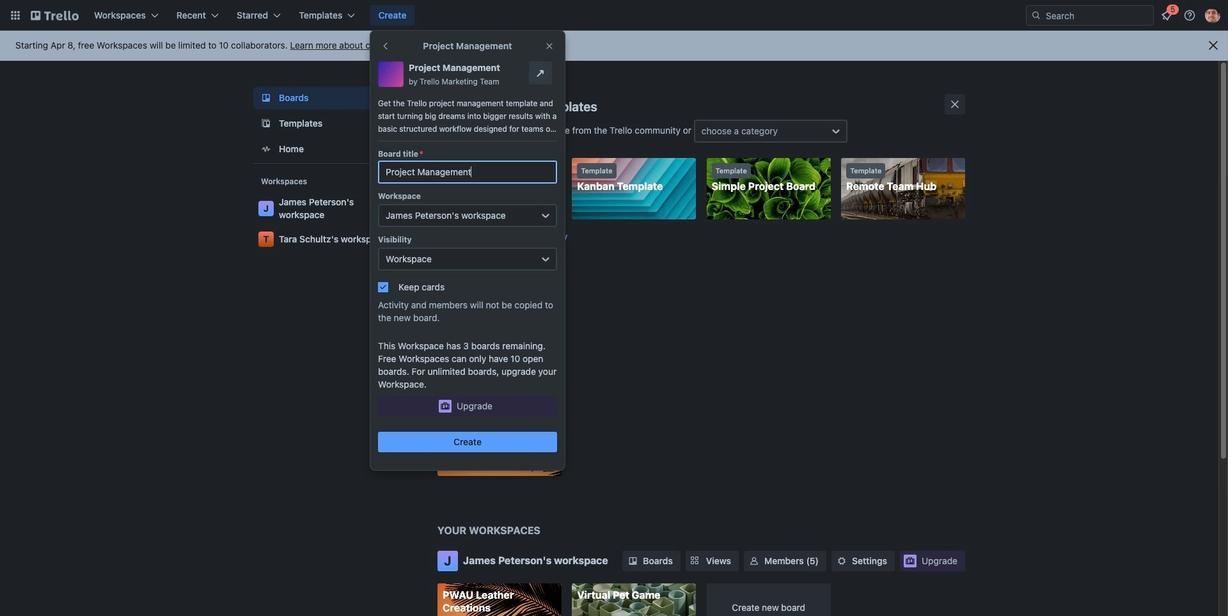 Task type: vqa. For each thing, say whether or not it's contained in the screenshot.
Starred Icon
no



Task type: describe. For each thing, give the bounding box(es) containing it.
primary element
[[0, 0, 1228, 31]]

3 sm image from the left
[[836, 554, 848, 567]]

search image
[[1031, 10, 1042, 20]]

return to previous screen image
[[381, 41, 391, 51]]



Task type: locate. For each thing, give the bounding box(es) containing it.
home image
[[258, 141, 274, 157]]

sm image
[[627, 554, 639, 567], [748, 554, 761, 567], [836, 554, 848, 567]]

back to home image
[[31, 5, 79, 26]]

Search field
[[1042, 6, 1153, 25]]

None text field
[[378, 161, 557, 184]]

1 sm image from the left
[[627, 554, 639, 567]]

open information menu image
[[1184, 9, 1196, 22]]

board image
[[258, 90, 274, 106]]

template board image
[[258, 116, 274, 131]]

1 horizontal spatial sm image
[[748, 554, 761, 567]]

5 notifications image
[[1159, 8, 1175, 23]]

2 horizontal spatial sm image
[[836, 554, 848, 567]]

close popover image
[[544, 41, 555, 51]]

james peterson (jamespeterson93) image
[[1205, 8, 1221, 23]]

2 sm image from the left
[[748, 554, 761, 567]]

0 horizontal spatial sm image
[[627, 554, 639, 567]]



